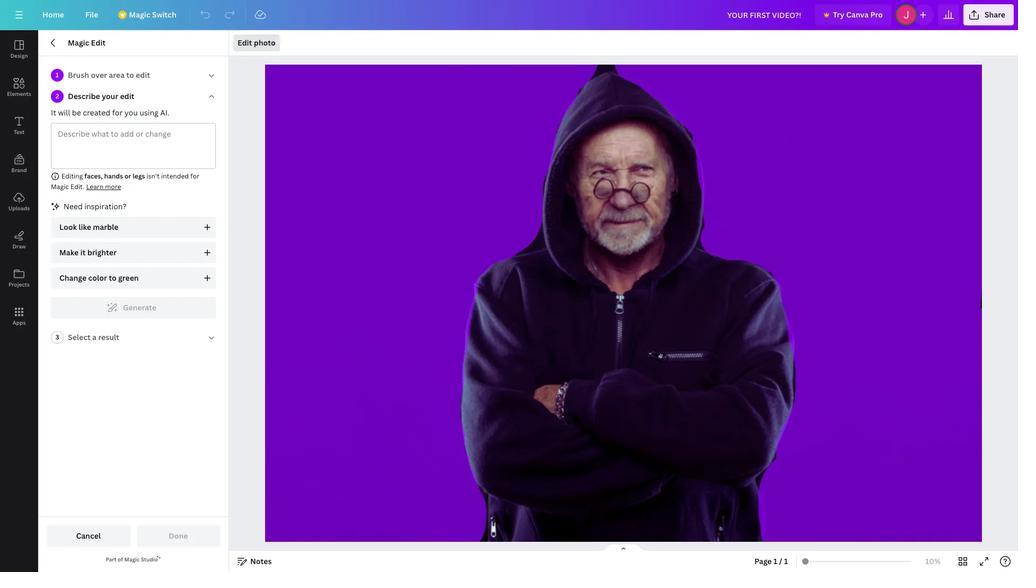 Task type: vqa. For each thing, say whether or not it's contained in the screenshot.
Done
yes



Task type: locate. For each thing, give the bounding box(es) containing it.
learn more
[[86, 182, 121, 191]]

main menu bar
[[0, 0, 1018, 30]]

magic down editing
[[51, 182, 69, 191]]

draw
[[12, 243, 26, 250]]

edit photo button
[[233, 34, 280, 51]]

2
[[56, 92, 59, 101]]

over
[[91, 70, 107, 80]]

10% button
[[916, 554, 950, 571]]

edit
[[91, 38, 106, 48], [238, 38, 252, 48]]

show pages image
[[598, 544, 649, 553]]

draw button
[[0, 221, 38, 259]]

1 vertical spatial edit
[[120, 91, 134, 101]]

it
[[51, 108, 56, 118]]

will
[[58, 108, 70, 118]]

select a result
[[68, 333, 119, 343]]

edit down file dropdown button
[[91, 38, 106, 48]]

generate
[[123, 303, 156, 313]]

magic switch button
[[111, 4, 185, 25]]

edit right area
[[136, 70, 150, 80]]

brush
[[68, 70, 89, 80]]

intended
[[161, 172, 189, 181]]

magic for magic switch
[[129, 10, 150, 20]]

for inside the isn't intended for magic edit.
[[190, 172, 199, 181]]

a
[[92, 333, 97, 343]]

brand
[[11, 167, 27, 174]]

projects
[[8, 281, 30, 289]]

home
[[42, 10, 64, 20]]

isn't
[[147, 172, 160, 181]]

edit
[[136, 70, 150, 80], [120, 91, 134, 101]]

0 vertical spatial to
[[126, 70, 134, 80]]

using
[[140, 108, 158, 118]]

try canva pro
[[833, 10, 883, 20]]

page
[[755, 557, 772, 567]]

design button
[[0, 30, 38, 68]]

for left you
[[112, 108, 123, 118]]

0 vertical spatial edit
[[136, 70, 150, 80]]

1 right /
[[784, 557, 788, 567]]

for
[[112, 108, 123, 118], [190, 172, 199, 181]]

magic down file dropdown button
[[68, 38, 89, 48]]

text button
[[0, 107, 38, 145]]

1 vertical spatial to
[[109, 273, 117, 283]]

green
[[118, 273, 139, 283]]

created
[[83, 108, 110, 118]]

to inside button
[[109, 273, 117, 283]]

select
[[68, 333, 91, 343]]

file button
[[77, 4, 107, 25]]

like
[[79, 222, 91, 232]]

2 edit from the left
[[238, 38, 252, 48]]

0 horizontal spatial for
[[112, 108, 123, 118]]

magic right of
[[124, 556, 140, 564]]

1 left /
[[774, 557, 778, 567]]

edit up you
[[120, 91, 134, 101]]

photo
[[254, 38, 276, 48]]

0 vertical spatial for
[[112, 108, 123, 118]]

describe your edit
[[68, 91, 134, 101]]

learn
[[86, 182, 104, 191]]

edit left photo
[[238, 38, 252, 48]]

for right intended
[[190, 172, 199, 181]]

change
[[59, 273, 87, 283]]

make it brighter button
[[51, 242, 216, 264]]

page 1 / 1
[[755, 557, 788, 567]]

be
[[72, 108, 81, 118]]

/
[[779, 557, 783, 567]]

magic inside button
[[129, 10, 150, 20]]

brand button
[[0, 145, 38, 183]]

1 horizontal spatial to
[[126, 70, 134, 80]]

0 horizontal spatial to
[[109, 273, 117, 283]]

to right color
[[109, 273, 117, 283]]

It will be created for you using AI. text field
[[51, 124, 215, 169]]

cancel
[[76, 531, 101, 542]]

design
[[10, 52, 28, 59]]

need inspiration?
[[64, 202, 126, 212]]

of
[[118, 556, 123, 564]]

1 horizontal spatial for
[[190, 172, 199, 181]]

done button
[[137, 526, 220, 547]]

magic left switch
[[129, 10, 150, 20]]

make it brighter
[[59, 248, 117, 258]]

make
[[59, 248, 79, 258]]

side panel tab list
[[0, 30, 38, 336]]

1 edit from the left
[[91, 38, 106, 48]]

1 up 2
[[56, 71, 59, 80]]

0 horizontal spatial edit
[[120, 91, 134, 101]]

1 horizontal spatial edit
[[238, 38, 252, 48]]

editing
[[62, 172, 83, 181]]

+ add page button
[[259, 505, 981, 526]]

magic
[[129, 10, 150, 20], [68, 38, 89, 48], [51, 182, 69, 191], [124, 556, 140, 564]]

look
[[59, 222, 77, 232]]

part of
[[106, 556, 124, 564]]

ai.
[[160, 108, 169, 118]]

1 vertical spatial for
[[190, 172, 199, 181]]

magic inside the isn't intended for magic edit.
[[51, 182, 69, 191]]

result
[[98, 333, 119, 343]]

edit.
[[71, 182, 85, 191]]

brush over area to edit
[[68, 70, 150, 80]]

0 horizontal spatial edit
[[91, 38, 106, 48]]

+
[[600, 510, 604, 520]]

to right area
[[126, 70, 134, 80]]

3
[[55, 333, 59, 342]]

home link
[[34, 4, 73, 25]]

apps button
[[0, 298, 38, 336]]



Task type: describe. For each thing, give the bounding box(es) containing it.
pro
[[871, 10, 883, 20]]

legs
[[133, 172, 145, 181]]

faces,
[[84, 172, 103, 181]]

notes button
[[233, 554, 276, 571]]

10%
[[926, 557, 941, 567]]

isn't intended for magic edit.
[[51, 172, 199, 191]]

uploads
[[8, 205, 30, 212]]

canva
[[846, 10, 869, 20]]

magic for magic studio
[[124, 556, 140, 564]]

try
[[833, 10, 845, 20]]

describe
[[68, 91, 100, 101]]

done
[[169, 531, 188, 542]]

editing faces, hands or legs
[[62, 172, 145, 181]]

color
[[88, 273, 107, 283]]

your
[[102, 91, 118, 101]]

look like marble button
[[51, 217, 216, 238]]

hands
[[104, 172, 123, 181]]

Design title text field
[[719, 4, 811, 25]]

switch
[[152, 10, 176, 20]]

text
[[14, 128, 24, 136]]

you
[[124, 108, 138, 118]]

change color to green button
[[51, 268, 216, 289]]

0 horizontal spatial 1
[[56, 71, 59, 80]]

magic edit
[[68, 38, 106, 48]]

need
[[64, 202, 83, 212]]

generate button
[[51, 298, 216, 319]]

2 horizontal spatial 1
[[784, 557, 788, 567]]

projects button
[[0, 259, 38, 298]]

area
[[109, 70, 125, 80]]

change color to green
[[59, 273, 139, 283]]

edit inside edit photo dropdown button
[[238, 38, 252, 48]]

share
[[985, 10, 1006, 20]]

part
[[106, 556, 117, 564]]

marble
[[93, 222, 119, 232]]

cancel button
[[47, 526, 130, 547]]

magic studio
[[124, 556, 158, 564]]

elements button
[[0, 68, 38, 107]]

apps
[[13, 319, 26, 327]]

1 horizontal spatial 1
[[774, 557, 778, 567]]

learn more link
[[86, 182, 121, 191]]

+ add page
[[600, 510, 640, 520]]

inspiration?
[[84, 202, 126, 212]]

uploads button
[[0, 183, 38, 221]]

share button
[[964, 4, 1014, 25]]

1 horizontal spatial edit
[[136, 70, 150, 80]]

file
[[85, 10, 98, 20]]

add
[[606, 510, 620, 520]]

elements
[[7, 90, 31, 98]]

magic switch
[[129, 10, 176, 20]]

page
[[622, 510, 640, 520]]

more
[[105, 182, 121, 191]]

studio
[[141, 556, 158, 564]]

magic for magic edit
[[68, 38, 89, 48]]

it
[[80, 248, 86, 258]]

try canva pro button
[[815, 4, 892, 25]]

it will be created for you using ai.
[[51, 108, 169, 118]]

edit photo
[[238, 38, 276, 48]]

brighter
[[87, 248, 117, 258]]

notes
[[250, 557, 272, 567]]



